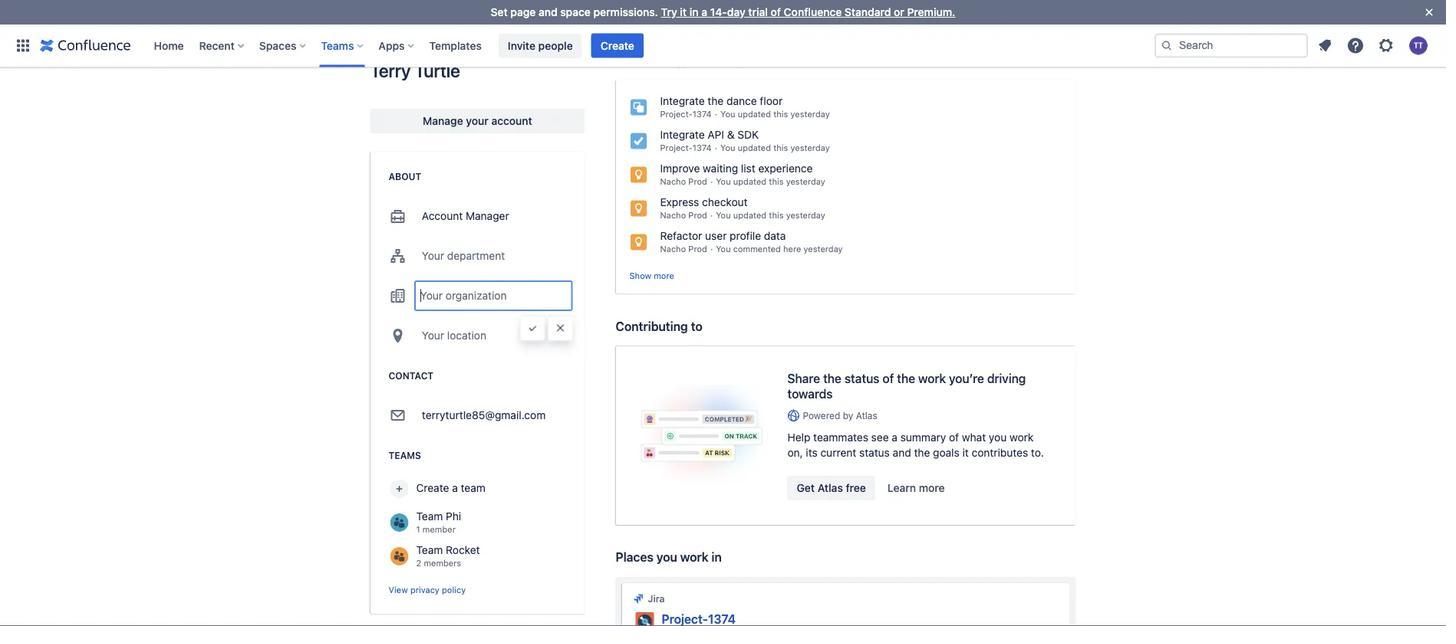 Task type: locate. For each thing, give the bounding box(es) containing it.
0 vertical spatial what
[[703, 57, 724, 68]]

updated for experience
[[733, 177, 766, 187]]

account manager
[[422, 210, 509, 222]]

team for team rocket
[[416, 544, 443, 557]]

of inside share the status of the work you're driving towards
[[882, 371, 894, 386]]

0 vertical spatial 1374
[[693, 109, 712, 119]]

worked
[[616, 39, 660, 53]]

0 vertical spatial prod
[[688, 177, 707, 187]]

2 team from the top
[[416, 544, 443, 557]]

Your organization field
[[416, 282, 571, 310]]

0 vertical spatial of
[[771, 6, 781, 18]]

2 vertical spatial a
[[452, 482, 458, 495]]

1374 up integrate api & sdk
[[693, 109, 712, 119]]

confluence image
[[40, 36, 131, 55], [40, 36, 131, 55]]

nacho for refactor user profile data
[[660, 244, 686, 254]]

yesterday up the 'here'
[[786, 211, 825, 221]]

1 vertical spatial project-1374
[[660, 143, 712, 153]]

2 nacho from the top
[[660, 211, 686, 221]]

3 nacho from the top
[[660, 244, 686, 254]]

the up powered by atlas link
[[897, 371, 915, 386]]

integrate api & sdk
[[660, 128, 759, 141]]

team inside team rocket 2 members
[[416, 544, 443, 557]]

team
[[416, 511, 443, 523], [416, 544, 443, 557]]

1 vertical spatial teams
[[389, 450, 421, 461]]

2 your from the top
[[422, 329, 444, 342]]

home link
[[149, 33, 188, 58]]

more inside button
[[919, 482, 945, 495]]

your down account
[[422, 250, 444, 262]]

integrate for integrate api & sdk
[[660, 128, 705, 141]]

0 vertical spatial work
[[918, 371, 946, 386]]

1 horizontal spatial view
[[1038, 40, 1062, 52]]

2 horizontal spatial a
[[892, 431, 897, 444]]

the up towards
[[823, 371, 841, 386]]

of
[[771, 6, 781, 18], [882, 371, 894, 386], [949, 431, 959, 444]]

1 horizontal spatial more
[[919, 482, 945, 495]]

updated down list
[[733, 177, 766, 187]]

0 horizontal spatial view
[[389, 585, 408, 595]]

1 horizontal spatial work
[[918, 371, 946, 386]]

you for dance
[[720, 109, 735, 119]]

of right trial on the right top of page
[[771, 6, 781, 18]]

this up data on the top right
[[769, 211, 784, 221]]

teams
[[321, 39, 354, 52], [389, 450, 421, 461]]

integrate
[[660, 95, 705, 107], [660, 128, 705, 141]]

1 vertical spatial of
[[882, 371, 894, 386]]

3 prod from the top
[[688, 244, 707, 254]]

project-1374
[[660, 109, 712, 119], [660, 143, 712, 153]]

1 your from the top
[[422, 250, 444, 262]]

1 horizontal spatial and
[[893, 447, 911, 459]]

privacy
[[410, 585, 439, 595]]

updated down sdk
[[738, 143, 771, 153]]

1 nacho from the top
[[660, 177, 686, 187]]

more right the show
[[654, 271, 674, 281]]

1 horizontal spatial of
[[882, 371, 894, 386]]

project-1374 for api
[[660, 143, 712, 153]]

create inside button
[[416, 482, 449, 495]]

status right current
[[859, 447, 890, 459]]

1 project- from the top
[[660, 109, 693, 119]]

see
[[685, 57, 700, 68], [871, 431, 889, 444]]

prod for refactor
[[688, 244, 707, 254]]

invite
[[508, 39, 535, 52]]

1 vertical spatial view
[[389, 585, 408, 595]]

2 vertical spatial nacho
[[660, 244, 686, 254]]

1 vertical spatial you
[[656, 550, 677, 565]]

0 vertical spatial teams
[[321, 39, 354, 52]]

apps
[[378, 39, 405, 52]]

manage your account link
[[370, 109, 585, 133]]

atlas image
[[787, 410, 800, 422]]

0 vertical spatial project-1374
[[660, 109, 712, 119]]

project- up improve
[[660, 143, 693, 153]]

a inside button
[[452, 482, 458, 495]]

yesterday right the 'here'
[[804, 244, 843, 254]]

jira image
[[632, 593, 645, 605], [632, 593, 645, 605]]

confirm image
[[527, 322, 539, 334]]

1 vertical spatial 1374
[[693, 143, 712, 153]]

1 vertical spatial team
[[416, 544, 443, 557]]

nacho prod down express
[[660, 211, 707, 221]]

0 horizontal spatial of
[[771, 6, 781, 18]]

teams inside dropdown button
[[321, 39, 354, 52]]

nacho
[[660, 177, 686, 187], [660, 211, 686, 221], [660, 244, 686, 254]]

1 vertical spatial integrate
[[660, 128, 705, 141]]

nacho down express
[[660, 211, 686, 221]]

this down floor
[[773, 109, 788, 119]]

work up to.
[[1010, 431, 1033, 444]]

updated for sdk
[[738, 143, 771, 153]]

teams up create a team
[[389, 450, 421, 461]]

yesterday for sdk
[[791, 143, 830, 153]]

1 vertical spatial work
[[1010, 431, 1033, 444]]

invite people
[[508, 39, 573, 52]]

2 project- from the top
[[660, 143, 693, 153]]

&
[[727, 128, 735, 141]]

policy
[[442, 585, 466, 595]]

0 vertical spatial integrate
[[660, 95, 705, 107]]

2 vertical spatial work
[[680, 550, 708, 565]]

you updated this yesterday for sdk
[[720, 143, 830, 153]]

try it in a 14-day trial of confluence standard or premium. link
[[661, 6, 955, 18]]

project- up integrate api & sdk
[[660, 109, 693, 119]]

1 vertical spatial what
[[962, 431, 986, 444]]

this down experience
[[769, 177, 784, 187]]

1
[[416, 525, 420, 535]]

and down "summary"
[[893, 447, 911, 459]]

0 vertical spatial you
[[989, 431, 1007, 444]]

notification icon image
[[1316, 36, 1334, 55]]

1 horizontal spatial what
[[962, 431, 986, 444]]

updated
[[738, 109, 771, 119], [738, 143, 771, 153], [733, 177, 766, 187], [733, 211, 766, 221]]

premium.
[[907, 6, 955, 18]]

1 nacho prod from the top
[[660, 177, 707, 187]]

1 vertical spatial atlas
[[818, 482, 843, 495]]

create for create a team
[[416, 482, 449, 495]]

0 vertical spatial atlas
[[856, 411, 877, 421]]

see right teammates
[[871, 431, 889, 444]]

and
[[538, 6, 557, 18], [893, 447, 911, 459]]

0 vertical spatial status
[[844, 371, 879, 386]]

1 prod from the top
[[688, 177, 707, 187]]

teams button
[[316, 33, 369, 58]]

2 vertical spatial prod
[[688, 244, 707, 254]]

view for view privacy policy
[[389, 585, 408, 595]]

you down "integrate the dance floor"
[[720, 109, 735, 119]]

and right the page
[[538, 6, 557, 18]]

the
[[708, 95, 724, 107], [823, 371, 841, 386], [897, 371, 915, 386], [914, 447, 930, 459]]

team up 2
[[416, 544, 443, 557]]

yesterday down experience
[[786, 177, 825, 187]]

atlas right by
[[856, 411, 877, 421]]

yesterday
[[791, 109, 830, 119], [791, 143, 830, 153], [786, 177, 825, 187], [786, 211, 825, 221], [804, 244, 843, 254]]

you for &
[[720, 143, 735, 153]]

0 horizontal spatial it
[[680, 6, 687, 18]]

0 horizontal spatial what
[[703, 57, 724, 68]]

you updated this yesterday
[[720, 109, 830, 119], [720, 143, 830, 153], [716, 177, 825, 187], [716, 211, 825, 221]]

a left "summary"
[[892, 431, 897, 444]]

0 horizontal spatial create
[[416, 482, 449, 495]]

2 1374 from the top
[[693, 143, 712, 153]]

your
[[422, 250, 444, 262], [422, 329, 444, 342]]

1 horizontal spatial it
[[962, 447, 969, 459]]

prod up 'express checkout'
[[688, 177, 707, 187]]

atlas right get
[[818, 482, 843, 495]]

1374
[[693, 109, 712, 119], [693, 143, 712, 153]]

you updated this yesterday down floor
[[720, 109, 830, 119]]

more for show more
[[654, 271, 674, 281]]

you right places
[[656, 550, 677, 565]]

department
[[447, 250, 505, 262]]

create inside global element
[[600, 39, 634, 52]]

work right places
[[680, 550, 708, 565]]

0 horizontal spatial see
[[685, 57, 700, 68]]

view left the all
[[1038, 40, 1062, 52]]

1 horizontal spatial a
[[701, 6, 707, 18]]

status inside help teammates see a summary of what you work on, its current status and the goals it contributes to.
[[859, 447, 890, 459]]

1 integrate from the top
[[660, 95, 705, 107]]

1 horizontal spatial you
[[989, 431, 1007, 444]]

nacho prod for improve
[[660, 177, 707, 187]]

1 vertical spatial and
[[893, 447, 911, 459]]

a
[[701, 6, 707, 18], [892, 431, 897, 444], [452, 482, 458, 495]]

Search field
[[1155, 33, 1308, 58]]

it inside help teammates see a summary of what you work on, its current status and the goals it contributes to.
[[962, 447, 969, 459]]

turtle
[[414, 60, 460, 81]]

permissions.
[[593, 6, 658, 18]]

spaces
[[259, 39, 296, 52]]

1 vertical spatial project-
[[660, 143, 693, 153]]

a left team in the bottom left of the page
[[452, 482, 458, 495]]

0 horizontal spatial atlas
[[818, 482, 843, 495]]

0 vertical spatial a
[[701, 6, 707, 18]]

team up member
[[416, 511, 443, 523]]

project-1374 up improve
[[660, 143, 712, 153]]

1 horizontal spatial atlas
[[856, 411, 877, 421]]

0 vertical spatial more
[[654, 271, 674, 281]]

to.
[[1031, 447, 1044, 459]]

2 vertical spatial nacho prod
[[660, 244, 707, 254]]

0 vertical spatial team
[[416, 511, 443, 523]]

learn more
[[888, 482, 945, 495]]

1 horizontal spatial see
[[871, 431, 889, 444]]

1374 for the
[[693, 109, 712, 119]]

1 vertical spatial it
[[962, 447, 969, 459]]

1 vertical spatial create
[[416, 482, 449, 495]]

of up "goals" at the right
[[949, 431, 959, 444]]

the inside help teammates see a summary of what you work on, its current status and the goals it contributes to.
[[914, 447, 930, 459]]

integrate left api
[[660, 128, 705, 141]]

see right only
[[685, 57, 700, 68]]

page
[[510, 6, 536, 18]]

you down refactor user profile data
[[716, 244, 731, 254]]

1 project-1374 from the top
[[660, 109, 712, 119]]

members
[[424, 559, 461, 569]]

you updated this yesterday up experience
[[720, 143, 830, 153]]

towards
[[787, 387, 833, 401]]

work left the you're
[[918, 371, 946, 386]]

what left they
[[703, 57, 724, 68]]

nacho down improve
[[660, 177, 686, 187]]

0 horizontal spatial a
[[452, 482, 458, 495]]

nacho prod
[[660, 177, 707, 187], [660, 211, 707, 221], [660, 244, 707, 254]]

1 1374 from the top
[[693, 109, 712, 119]]

0 vertical spatial in
[[689, 6, 699, 18]]

create link
[[591, 33, 644, 58]]

project-1374 up integrate api & sdk
[[660, 109, 712, 119]]

team inside team phi 1 member
[[416, 511, 443, 523]]

prod down 'express checkout'
[[688, 211, 707, 221]]

worked on
[[616, 39, 677, 53]]

1 vertical spatial see
[[871, 431, 889, 444]]

0 vertical spatial your
[[422, 250, 444, 262]]

1 horizontal spatial create
[[600, 39, 634, 52]]

create a team button
[[389, 474, 567, 505]]

yesterday down access.
[[791, 109, 830, 119]]

integrate down only
[[660, 95, 705, 107]]

a left 14-
[[701, 6, 707, 18]]

your left "location"
[[422, 329, 444, 342]]

manage
[[423, 115, 463, 127]]

nacho down refactor
[[660, 244, 686, 254]]

1 vertical spatial your
[[422, 329, 444, 342]]

prod down refactor
[[688, 244, 707, 254]]

3 nacho prod from the top
[[660, 244, 707, 254]]

summary
[[900, 431, 946, 444]]

access.
[[766, 57, 799, 68]]

you updated this yesterday up data on the top right
[[716, 211, 825, 221]]

0 vertical spatial project-
[[660, 109, 693, 119]]

updated down dance
[[738, 109, 771, 119]]

this
[[773, 109, 788, 119], [773, 143, 788, 153], [769, 177, 784, 187], [769, 211, 784, 221]]

2 horizontal spatial work
[[1010, 431, 1033, 444]]

view left privacy
[[389, 585, 408, 595]]

see inside help teammates see a summary of what you work on, its current status and the goals it contributes to.
[[871, 431, 889, 444]]

2 nacho prod from the top
[[660, 211, 707, 221]]

contributes
[[972, 447, 1028, 459]]

of up powered by atlas link
[[882, 371, 894, 386]]

this up experience
[[773, 143, 788, 153]]

account
[[491, 115, 532, 127]]

settings icon image
[[1377, 36, 1395, 55]]

day
[[727, 6, 745, 18]]

will
[[648, 57, 662, 68]]

terryturtle85@gmail.com
[[422, 409, 546, 422]]

2 integrate from the top
[[660, 128, 705, 141]]

it right "goals" at the right
[[962, 447, 969, 459]]

1 vertical spatial prod
[[688, 211, 707, 221]]

this for experience
[[769, 177, 784, 187]]

teams left apps on the top left of page
[[321, 39, 354, 52]]

view privacy policy
[[389, 585, 466, 595]]

1 vertical spatial nacho prod
[[660, 211, 707, 221]]

0 horizontal spatial teams
[[321, 39, 354, 52]]

2 prod from the top
[[688, 211, 707, 221]]

you updated this yesterday down experience
[[716, 177, 825, 187]]

and inside help teammates see a summary of what you work on, its current status and the goals it contributes to.
[[893, 447, 911, 459]]

1 team from the top
[[416, 511, 443, 523]]

banner
[[0, 24, 1446, 68]]

2 project-1374 from the top
[[660, 143, 712, 153]]

0 vertical spatial nacho
[[660, 177, 686, 187]]

recent button
[[195, 33, 250, 58]]

0 vertical spatial nacho prod
[[660, 177, 707, 187]]

1 vertical spatial status
[[859, 447, 890, 459]]

create
[[600, 39, 634, 52], [416, 482, 449, 495]]

1 vertical spatial more
[[919, 482, 945, 495]]

1 vertical spatial in
[[711, 550, 722, 565]]

project-
[[660, 109, 693, 119], [660, 143, 693, 153]]

manage your account
[[423, 115, 532, 127]]

atlas inside button
[[818, 482, 843, 495]]

2 vertical spatial of
[[949, 431, 959, 444]]

0 vertical spatial view
[[1038, 40, 1062, 52]]

create for create
[[600, 39, 634, 52]]

it right try
[[680, 6, 687, 18]]

1 vertical spatial nacho
[[660, 211, 686, 221]]

you down waiting
[[716, 177, 731, 187]]

yesterday up experience
[[791, 143, 830, 153]]

of inside help teammates see a summary of what you work on, its current status and the goals it contributes to.
[[949, 431, 959, 444]]

status up by
[[844, 371, 879, 386]]

nacho prod down refactor
[[660, 244, 707, 254]]

try
[[661, 6, 677, 18]]

create up others
[[600, 39, 634, 52]]

project- for integrate the dance floor
[[660, 109, 693, 119]]

1 vertical spatial a
[[892, 431, 897, 444]]

more right the learn on the right bottom of page
[[919, 482, 945, 495]]

more for learn more
[[919, 482, 945, 495]]

the down "summary"
[[914, 447, 930, 459]]

you up contributes
[[989, 431, 1007, 444]]

work
[[918, 371, 946, 386], [1010, 431, 1033, 444], [680, 550, 708, 565]]

0 vertical spatial and
[[538, 6, 557, 18]]

0 horizontal spatial more
[[654, 271, 674, 281]]

0 vertical spatial create
[[600, 39, 634, 52]]

what up contributes
[[962, 431, 986, 444]]

create up team phi 1 member
[[416, 482, 449, 495]]

you commented here yesterday
[[716, 244, 843, 254]]

1374 down integrate api & sdk
[[693, 143, 712, 153]]

2 horizontal spatial of
[[949, 431, 959, 444]]

help icon image
[[1346, 36, 1365, 55]]

nacho prod down improve
[[660, 177, 707, 187]]

you down &
[[720, 143, 735, 153]]



Task type: describe. For each thing, give the bounding box(es) containing it.
get
[[797, 482, 815, 495]]

places you work in
[[616, 550, 722, 565]]

updated for floor
[[738, 109, 771, 119]]

team rocket 2 members
[[416, 544, 480, 569]]

appswitcher icon image
[[14, 36, 32, 55]]

get atlas free button
[[787, 476, 875, 501]]

banner containing home
[[0, 24, 1446, 68]]

project-1374 for the
[[660, 109, 712, 119]]

they
[[726, 57, 745, 68]]

can
[[748, 57, 764, 68]]

profile
[[730, 230, 761, 242]]

improve
[[660, 162, 700, 175]]

the left dance
[[708, 95, 724, 107]]

what inside help teammates see a summary of what you work on, its current status and the goals it contributes to.
[[962, 431, 986, 444]]

contact
[[389, 371, 434, 381]]

data
[[764, 230, 786, 242]]

refactor
[[660, 230, 702, 242]]

you updated this yesterday for experience
[[716, 177, 825, 187]]

your for your department
[[422, 250, 444, 262]]

jira
[[648, 594, 665, 604]]

others
[[616, 57, 645, 68]]

team phi 1 member
[[416, 511, 461, 535]]

commented
[[733, 244, 781, 254]]

waiting
[[703, 162, 738, 175]]

current
[[820, 447, 856, 459]]

contributing
[[616, 319, 688, 334]]

others will only see what they can access.
[[616, 57, 799, 68]]

help
[[787, 431, 810, 444]]

yesterday for experience
[[786, 177, 825, 187]]

show
[[629, 271, 651, 281]]

express checkout
[[660, 196, 748, 209]]

team for team phi
[[416, 511, 443, 523]]

your department
[[422, 250, 505, 262]]

create a team
[[416, 482, 486, 495]]

only
[[664, 57, 682, 68]]

recent
[[199, 39, 235, 52]]

project- for integrate api & sdk
[[660, 143, 693, 153]]

prod for express
[[688, 211, 707, 221]]

1 horizontal spatial teams
[[389, 450, 421, 461]]

trial
[[748, 6, 768, 18]]

nacho for improve waiting list experience
[[660, 177, 686, 187]]

set page and space permissions. try it in a 14-day trial of confluence standard or premium.
[[491, 6, 955, 18]]

status inside share the status of the work you're driving towards
[[844, 371, 879, 386]]

experience
[[758, 162, 813, 175]]

integrate the dance floor
[[660, 95, 783, 107]]

work inside help teammates see a summary of what you work on, its current status and the goals it contributes to.
[[1010, 431, 1033, 444]]

your profile and preferences image
[[1409, 36, 1428, 55]]

on,
[[787, 447, 803, 459]]

api
[[708, 128, 724, 141]]

integrate for integrate the dance floor
[[660, 95, 705, 107]]

this for floor
[[773, 109, 788, 119]]

0 horizontal spatial in
[[689, 6, 699, 18]]

global element
[[9, 24, 1151, 67]]

terry turtle
[[370, 60, 460, 81]]

places
[[616, 550, 653, 565]]

you updated this yesterday for floor
[[720, 109, 830, 119]]

nacho prod for refactor
[[660, 244, 707, 254]]

you down checkout
[[716, 211, 731, 221]]

0 horizontal spatial and
[[538, 6, 557, 18]]

about
[[389, 171, 421, 182]]

manager
[[466, 210, 509, 222]]

prod for improve
[[688, 177, 707, 187]]

learn
[[888, 482, 916, 495]]

floor
[[760, 95, 783, 107]]

nacho prod for express
[[660, 211, 707, 221]]

its
[[806, 447, 818, 459]]

updated up profile
[[733, 211, 766, 221]]

space
[[560, 6, 591, 18]]

show more link
[[629, 270, 674, 282]]

member
[[423, 525, 456, 535]]

location
[[447, 329, 486, 342]]

you inside help teammates see a summary of what you work on, its current status and the goals it contributes to.
[[989, 431, 1007, 444]]

checkout
[[702, 196, 748, 209]]

this for sdk
[[773, 143, 788, 153]]

list
[[741, 162, 755, 175]]

you for profile
[[716, 244, 731, 254]]

improve waiting list experience
[[660, 162, 813, 175]]

refactor user profile data
[[660, 230, 786, 242]]

cancel image
[[554, 322, 567, 334]]

powered by atlas link
[[787, 409, 1051, 423]]

view for view all
[[1038, 40, 1062, 52]]

dance
[[727, 95, 757, 107]]

account
[[422, 210, 463, 222]]

yesterday for data
[[804, 244, 843, 254]]

contributing to
[[616, 319, 702, 334]]

1374 for api
[[693, 143, 712, 153]]

yesterday for floor
[[791, 109, 830, 119]]

home
[[154, 39, 184, 52]]

0 horizontal spatial work
[[680, 550, 708, 565]]

0 vertical spatial see
[[685, 57, 700, 68]]

your
[[466, 115, 489, 127]]

help teammates see a summary of what you work on, its current status and the goals it contributes to.
[[787, 431, 1044, 459]]

rocket
[[446, 544, 480, 557]]

0 horizontal spatial you
[[656, 550, 677, 565]]

driving
[[987, 371, 1026, 386]]

here
[[783, 244, 801, 254]]

people
[[538, 39, 573, 52]]

get atlas free
[[797, 482, 866, 495]]

view all
[[1038, 40, 1076, 52]]

invite people button
[[499, 33, 582, 58]]

a inside help teammates see a summary of what you work on, its current status and the goals it contributes to.
[[892, 431, 897, 444]]

your for your location
[[422, 329, 444, 342]]

work inside share the status of the work you're driving towards
[[918, 371, 946, 386]]

terry
[[370, 60, 411, 81]]

search image
[[1161, 40, 1173, 52]]

learn more button
[[878, 476, 954, 501]]

goals
[[933, 447, 959, 459]]

user
[[705, 230, 727, 242]]

sdk
[[738, 128, 759, 141]]

phi
[[446, 511, 461, 523]]

all
[[1065, 40, 1076, 52]]

1 horizontal spatial in
[[711, 550, 722, 565]]

close image
[[1420, 3, 1438, 21]]

to
[[691, 319, 702, 334]]

0 vertical spatial it
[[680, 6, 687, 18]]

express
[[660, 196, 699, 209]]

2
[[416, 559, 421, 569]]

templates
[[429, 39, 482, 52]]

you for list
[[716, 177, 731, 187]]

nacho for express checkout
[[660, 211, 686, 221]]

by
[[843, 411, 853, 421]]

14-
[[710, 6, 727, 18]]



Task type: vqa. For each thing, say whether or not it's contained in the screenshot.
Powered By Atlas LINK
yes



